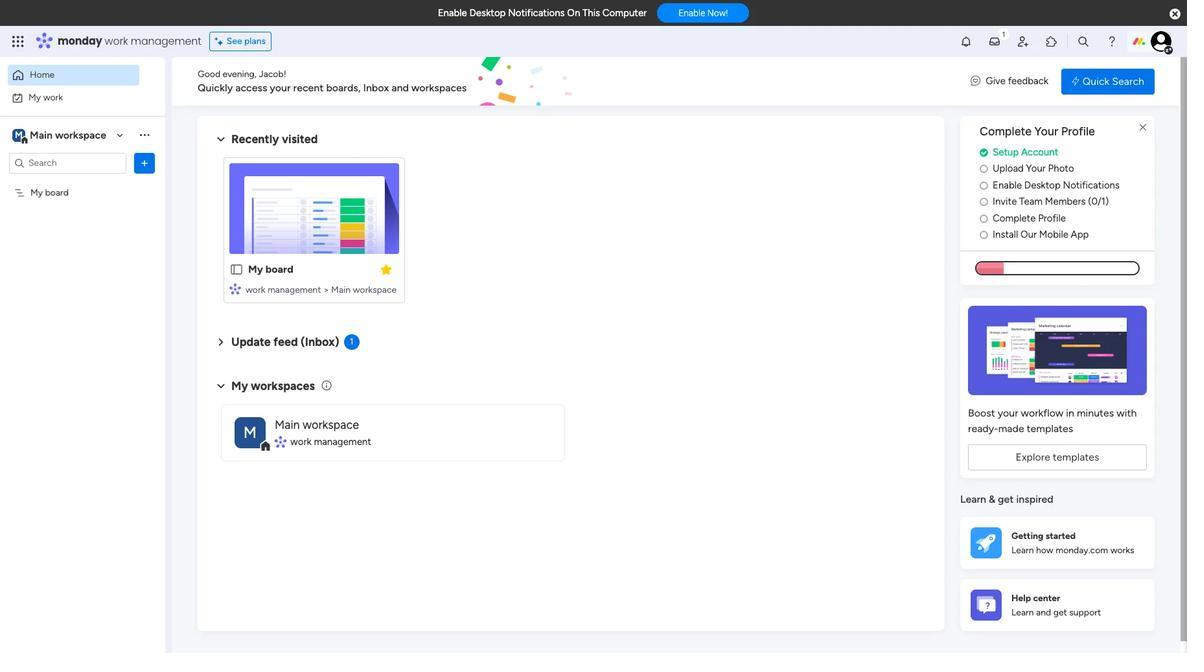 Task type: locate. For each thing, give the bounding box(es) containing it.
select product image
[[12, 35, 25, 48]]

enable for enable now!
[[679, 8, 706, 18]]

my board down search in workspace 'field'
[[30, 187, 69, 198]]

circle o image
[[980, 164, 988, 174], [980, 181, 988, 190]]

your
[[1035, 124, 1059, 139], [1026, 163, 1046, 175]]

see
[[227, 36, 242, 47]]

circle o image
[[980, 197, 988, 207], [980, 214, 988, 223], [980, 230, 988, 240]]

recent
[[293, 82, 324, 94]]

1 vertical spatial and
[[1036, 607, 1052, 618]]

0 vertical spatial workspaces
[[411, 82, 467, 94]]

circle o image for upload
[[980, 164, 988, 174]]

circle o image inside complete profile link
[[980, 214, 988, 223]]

your inside good evening, jacob! quickly access your recent boards, inbox and workspaces
[[270, 82, 291, 94]]

work down home
[[43, 92, 63, 103]]

option
[[0, 181, 165, 183]]

work right monday
[[105, 34, 128, 49]]

notifications up (0/1)
[[1063, 179, 1120, 191]]

get down center
[[1054, 607, 1067, 618]]

notifications for enable desktop notifications
[[1063, 179, 1120, 191]]

1 horizontal spatial board
[[266, 263, 293, 275]]

templates down workflow
[[1027, 422, 1074, 435]]

0 horizontal spatial desktop
[[470, 7, 506, 19]]

complete up "setup"
[[980, 124, 1032, 139]]

circle o image for install
[[980, 230, 988, 240]]

monday.com
[[1056, 545, 1109, 556]]

0 horizontal spatial and
[[392, 82, 409, 94]]

1 horizontal spatial enable
[[679, 8, 706, 18]]

2 vertical spatial learn
[[1012, 607, 1034, 618]]

now!
[[708, 8, 728, 18]]

1 vertical spatial learn
[[1012, 545, 1034, 556]]

install our mobile app
[[993, 229, 1089, 241]]

enable desktop notifications link
[[980, 178, 1155, 193]]

circle o image inside invite team members (0/1) link
[[980, 197, 988, 207]]

circle o image left complete profile
[[980, 214, 988, 223]]

desktop inside "link"
[[1025, 179, 1061, 191]]

workspace selection element
[[12, 127, 108, 144]]

notifications
[[508, 7, 565, 19], [1063, 179, 1120, 191]]

0 horizontal spatial board
[[45, 187, 69, 198]]

profile
[[1062, 124, 1095, 139], [1038, 212, 1066, 224]]

workspace options image
[[138, 129, 151, 141]]

my board list box
[[0, 179, 165, 379]]

desktop for enable desktop notifications on this computer
[[470, 7, 506, 19]]

center
[[1033, 593, 1061, 604]]

circle o image inside enable desktop notifications "link"
[[980, 181, 988, 190]]

team
[[1020, 196, 1043, 208]]

0 horizontal spatial your
[[270, 82, 291, 94]]

enable inside button
[[679, 8, 706, 18]]

0 horizontal spatial main workspace
[[30, 129, 106, 141]]

0 vertical spatial board
[[45, 187, 69, 198]]

0 vertical spatial circle o image
[[980, 164, 988, 174]]

main right '>'
[[331, 285, 351, 296]]

help center element
[[961, 580, 1155, 632]]

1 vertical spatial workspaces
[[251, 379, 315, 393]]

1 vertical spatial circle o image
[[980, 214, 988, 223]]

0 vertical spatial desktop
[[470, 7, 506, 19]]

computer
[[603, 7, 647, 19]]

circle o image left install
[[980, 230, 988, 240]]

feed
[[274, 335, 298, 349]]

0 horizontal spatial main
[[30, 129, 53, 141]]

0 vertical spatial main
[[30, 129, 53, 141]]

and inside good evening, jacob! quickly access your recent boards, inbox and workspaces
[[392, 82, 409, 94]]

0 vertical spatial learn
[[961, 493, 987, 505]]

2 circle o image from the top
[[980, 181, 988, 190]]

complete up install
[[993, 212, 1036, 224]]

notifications left on
[[508, 7, 565, 19]]

and down center
[[1036, 607, 1052, 618]]

m
[[15, 129, 23, 140], [244, 423, 257, 442]]

1 horizontal spatial main
[[275, 418, 300, 432]]

workflow
[[1021, 407, 1064, 419]]

0 vertical spatial templates
[[1027, 422, 1074, 435]]

0 horizontal spatial notifications
[[508, 7, 565, 19]]

1 vertical spatial main
[[331, 285, 351, 296]]

options image
[[138, 157, 151, 170]]

your inside boost your workflow in minutes with ready-made templates
[[998, 407, 1019, 419]]

my right close my workspaces 'icon'
[[231, 379, 248, 393]]

templates right the explore
[[1053, 451, 1100, 463]]

my inside my board list box
[[30, 187, 43, 198]]

0 vertical spatial your
[[1035, 124, 1059, 139]]

workspace up the work management
[[303, 418, 359, 432]]

1 vertical spatial your
[[998, 407, 1019, 419]]

0 vertical spatial circle o image
[[980, 197, 988, 207]]

my right public board image
[[248, 263, 263, 275]]

help image
[[1106, 35, 1119, 48]]

1 horizontal spatial notifications
[[1063, 179, 1120, 191]]

1 horizontal spatial workspaces
[[411, 82, 467, 94]]

1 horizontal spatial and
[[1036, 607, 1052, 618]]

close recently visited image
[[213, 132, 229, 147]]

work inside button
[[43, 92, 63, 103]]

learn inside getting started learn how monday.com works
[[1012, 545, 1034, 556]]

0 vertical spatial notifications
[[508, 7, 565, 19]]

visited
[[282, 132, 318, 146]]

enable
[[438, 7, 467, 19], [679, 8, 706, 18], [993, 179, 1022, 191]]

workspace up search in workspace 'field'
[[55, 129, 106, 141]]

1 vertical spatial templates
[[1053, 451, 1100, 463]]

main down my work
[[30, 129, 53, 141]]

learn & get inspired
[[961, 493, 1054, 505]]

1 vertical spatial profile
[[1038, 212, 1066, 224]]

your
[[270, 82, 291, 94], [998, 407, 1019, 419]]

update
[[231, 335, 271, 349]]

1 circle o image from the top
[[980, 164, 988, 174]]

main workspace
[[30, 129, 106, 141], [275, 418, 359, 432]]

circle o image inside upload your photo link
[[980, 164, 988, 174]]

access
[[235, 82, 267, 94]]

0 vertical spatial m
[[15, 129, 23, 140]]

get
[[998, 493, 1014, 505], [1054, 607, 1067, 618]]

templates inside boost your workflow in minutes with ready-made templates
[[1027, 422, 1074, 435]]

give
[[986, 75, 1006, 87]]

boost
[[968, 407, 996, 419]]

main workspace up the work management
[[275, 418, 359, 432]]

1 vertical spatial my board
[[248, 263, 293, 275]]

complete
[[980, 124, 1032, 139], [993, 212, 1036, 224]]

main
[[30, 129, 53, 141], [331, 285, 351, 296], [275, 418, 300, 432]]

circle o image for complete
[[980, 214, 988, 223]]

your up account
[[1035, 124, 1059, 139]]

remove from favorites image
[[380, 263, 393, 276]]

1 horizontal spatial your
[[998, 407, 1019, 419]]

2 vertical spatial circle o image
[[980, 230, 988, 240]]

0 horizontal spatial enable
[[438, 7, 467, 19]]

3 circle o image from the top
[[980, 230, 988, 240]]

main workspace inside workspace selection element
[[30, 129, 106, 141]]

workspace image
[[12, 128, 25, 142], [235, 417, 266, 448]]

boards,
[[326, 82, 361, 94]]

1 horizontal spatial m
[[244, 423, 257, 442]]

circle o image for enable
[[980, 181, 988, 190]]

upload your photo
[[993, 163, 1074, 175]]

learn inside help center learn and get support
[[1012, 607, 1034, 618]]

board right public board image
[[266, 263, 293, 275]]

2 circle o image from the top
[[980, 214, 988, 223]]

complete for complete your profile
[[980, 124, 1032, 139]]

public board image
[[229, 263, 244, 277]]

desktop for enable desktop notifications
[[1025, 179, 1061, 191]]

my down search in workspace 'field'
[[30, 187, 43, 198]]

learn down help
[[1012, 607, 1034, 618]]

quick search
[[1083, 75, 1145, 87]]

0 vertical spatial and
[[392, 82, 409, 94]]

and right inbox
[[392, 82, 409, 94]]

see plans button
[[209, 32, 272, 51]]

workspace down remove from favorites image
[[353, 285, 397, 296]]

my
[[29, 92, 41, 103], [30, 187, 43, 198], [248, 263, 263, 275], [231, 379, 248, 393]]

0 horizontal spatial m
[[15, 129, 23, 140]]

and
[[392, 82, 409, 94], [1036, 607, 1052, 618]]

learn left "&"
[[961, 493, 987, 505]]

workspaces down update feed (inbox)
[[251, 379, 315, 393]]

2 horizontal spatial main
[[331, 285, 351, 296]]

account
[[1022, 146, 1059, 158]]

0 horizontal spatial workspace image
[[12, 128, 25, 142]]

workspaces right inbox
[[411, 82, 467, 94]]

1 vertical spatial get
[[1054, 607, 1067, 618]]

v2 user feedback image
[[971, 74, 981, 89]]

ready-
[[968, 422, 999, 435]]

0 vertical spatial complete
[[980, 124, 1032, 139]]

profile up setup account link
[[1062, 124, 1095, 139]]

templates image image
[[972, 306, 1143, 395]]

1 horizontal spatial my board
[[248, 263, 293, 275]]

getting started element
[[961, 517, 1155, 569]]

main down my workspaces
[[275, 418, 300, 432]]

2 vertical spatial main
[[275, 418, 300, 432]]

quick search button
[[1062, 68, 1155, 94]]

plans
[[244, 36, 266, 47]]

enable for enable desktop notifications
[[993, 179, 1022, 191]]

1 vertical spatial management
[[268, 285, 321, 296]]

desktop
[[470, 7, 506, 19], [1025, 179, 1061, 191]]

setup account link
[[980, 145, 1155, 160]]

main workspace up search in workspace 'field'
[[30, 129, 106, 141]]

0 vertical spatial my board
[[30, 187, 69, 198]]

learn down getting
[[1012, 545, 1034, 556]]

workspaces
[[411, 82, 467, 94], [251, 379, 315, 393]]

1 vertical spatial your
[[1026, 163, 1046, 175]]

1 circle o image from the top
[[980, 197, 988, 207]]

enable desktop notifications
[[993, 179, 1120, 191]]

0 horizontal spatial my board
[[30, 187, 69, 198]]

1 horizontal spatial workspace image
[[235, 417, 266, 448]]

my board inside list box
[[30, 187, 69, 198]]

enable inside "link"
[[993, 179, 1022, 191]]

1
[[350, 336, 354, 347]]

explore templates
[[1016, 451, 1100, 463]]

my down home
[[29, 92, 41, 103]]

profile down invite team members (0/1)
[[1038, 212, 1066, 224]]

circle o image inside install our mobile app link
[[980, 230, 988, 240]]

0 vertical spatial main workspace
[[30, 129, 106, 141]]

my board
[[30, 187, 69, 198], [248, 263, 293, 275]]

notifications inside enable desktop notifications "link"
[[1063, 179, 1120, 191]]

0 horizontal spatial get
[[998, 493, 1014, 505]]

1 horizontal spatial desktop
[[1025, 179, 1061, 191]]

invite members image
[[1017, 35, 1030, 48]]

1 vertical spatial circle o image
[[980, 181, 988, 190]]

0 vertical spatial your
[[270, 82, 291, 94]]

circle o image left invite
[[980, 197, 988, 207]]

1 horizontal spatial get
[[1054, 607, 1067, 618]]

my board right public board image
[[248, 263, 293, 275]]

learn
[[961, 493, 987, 505], [1012, 545, 1034, 556], [1012, 607, 1034, 618]]

1 vertical spatial complete
[[993, 212, 1036, 224]]

workspace
[[55, 129, 106, 141], [353, 285, 397, 296], [303, 418, 359, 432]]

explore
[[1016, 451, 1051, 463]]

apps image
[[1046, 35, 1058, 48]]

your down account
[[1026, 163, 1046, 175]]

2 vertical spatial management
[[314, 436, 371, 448]]

notifications image
[[960, 35, 973, 48]]

work
[[105, 34, 128, 49], [43, 92, 63, 103], [246, 285, 265, 296], [290, 436, 312, 448]]

getting
[[1012, 531, 1044, 542]]

templates
[[1027, 422, 1074, 435], [1053, 451, 1100, 463]]

your down jacob!
[[270, 82, 291, 94]]

quick
[[1083, 75, 1110, 87]]

management for work management > main workspace
[[268, 285, 321, 296]]

support
[[1070, 607, 1101, 618]]

your up the made
[[998, 407, 1019, 419]]

1 horizontal spatial main workspace
[[275, 418, 359, 432]]

board down search in workspace 'field'
[[45, 187, 69, 198]]

getting started learn how monday.com works
[[1012, 531, 1135, 556]]

1 vertical spatial desktop
[[1025, 179, 1061, 191]]

dapulse close image
[[1170, 8, 1181, 21]]

invite team members (0/1)
[[993, 196, 1109, 208]]

quickly
[[198, 82, 233, 94]]

get inside help center learn and get support
[[1054, 607, 1067, 618]]

1 vertical spatial m
[[244, 423, 257, 442]]

2 vertical spatial workspace
[[303, 418, 359, 432]]

Search in workspace field
[[27, 156, 108, 170]]

get right "&"
[[998, 493, 1014, 505]]

circle o image for invite
[[980, 197, 988, 207]]

1 vertical spatial notifications
[[1063, 179, 1120, 191]]

2 horizontal spatial enable
[[993, 179, 1022, 191]]



Task type: vqa. For each thing, say whether or not it's contained in the screenshot.
Setup
yes



Task type: describe. For each thing, give the bounding box(es) containing it.
app
[[1071, 229, 1089, 241]]

photo
[[1049, 163, 1074, 175]]

notifications for enable desktop notifications on this computer
[[508, 7, 565, 19]]

home
[[30, 69, 55, 80]]

in
[[1066, 407, 1075, 419]]

upload
[[993, 163, 1024, 175]]

how
[[1036, 545, 1054, 556]]

minutes
[[1077, 407, 1114, 419]]

complete for complete profile
[[993, 212, 1036, 224]]

1 vertical spatial board
[[266, 263, 293, 275]]

members
[[1045, 196, 1086, 208]]

mobile
[[1040, 229, 1069, 241]]

work up update
[[246, 285, 265, 296]]

made
[[999, 422, 1025, 435]]

0 vertical spatial workspace image
[[12, 128, 25, 142]]

complete profile link
[[980, 211, 1155, 226]]

monday
[[58, 34, 102, 49]]

enable now!
[[679, 8, 728, 18]]

0 vertical spatial get
[[998, 493, 1014, 505]]

search everything image
[[1077, 35, 1090, 48]]

complete your profile
[[980, 124, 1095, 139]]

my work
[[29, 92, 63, 103]]

good evening, jacob! quickly access your recent boards, inbox and workspaces
[[198, 69, 467, 94]]

home button
[[8, 65, 139, 86]]

open update feed (inbox) image
[[213, 334, 229, 350]]

work down my workspaces
[[290, 436, 312, 448]]

0 vertical spatial workspace
[[55, 129, 106, 141]]

install our mobile app link
[[980, 228, 1155, 242]]

&
[[989, 493, 996, 505]]

help center learn and get support
[[1012, 593, 1101, 618]]

1 vertical spatial main workspace
[[275, 418, 359, 432]]

monday work management
[[58, 34, 201, 49]]

learn for help
[[1012, 607, 1034, 618]]

v2 bolt switch image
[[1072, 74, 1080, 88]]

board inside list box
[[45, 187, 69, 198]]

evening,
[[223, 69, 257, 80]]

complete profile
[[993, 212, 1066, 224]]

work management > main workspace
[[246, 285, 397, 296]]

0 vertical spatial management
[[131, 34, 201, 49]]

check circle image
[[980, 148, 988, 157]]

inbox image
[[988, 35, 1001, 48]]

work management
[[290, 436, 371, 448]]

learn for getting
[[1012, 545, 1034, 556]]

setup account
[[993, 146, 1059, 158]]

1 vertical spatial workspace image
[[235, 417, 266, 448]]

(0/1)
[[1088, 196, 1109, 208]]

upload your photo link
[[980, 162, 1155, 176]]

works
[[1111, 545, 1135, 556]]

jacob!
[[259, 69, 286, 80]]

invite
[[993, 196, 1017, 208]]

boost your workflow in minutes with ready-made templates
[[968, 407, 1137, 435]]

0 vertical spatial profile
[[1062, 124, 1095, 139]]

templates inside button
[[1053, 451, 1100, 463]]

this
[[583, 7, 600, 19]]

our
[[1021, 229, 1037, 241]]

good
[[198, 69, 220, 80]]

with
[[1117, 407, 1137, 419]]

search
[[1112, 75, 1145, 87]]

0 horizontal spatial workspaces
[[251, 379, 315, 393]]

>
[[323, 285, 329, 296]]

update feed (inbox)
[[231, 335, 339, 349]]

my workspaces
[[231, 379, 315, 393]]

give feedback
[[986, 75, 1049, 87]]

install
[[993, 229, 1018, 241]]

dapulse x slim image
[[1136, 120, 1151, 135]]

explore templates button
[[968, 445, 1147, 470]]

inbox
[[363, 82, 389, 94]]

inspired
[[1017, 493, 1054, 505]]

started
[[1046, 531, 1076, 542]]

your for complete
[[1035, 124, 1059, 139]]

my inside my work button
[[29, 92, 41, 103]]

recently visited
[[231, 132, 318, 146]]

recently
[[231, 132, 279, 146]]

jacob simon image
[[1151, 31, 1172, 52]]

and inside help center learn and get support
[[1036, 607, 1052, 618]]

enable for enable desktop notifications on this computer
[[438, 7, 467, 19]]

your for upload
[[1026, 163, 1046, 175]]

(inbox)
[[301, 335, 339, 349]]

1 vertical spatial workspace
[[353, 285, 397, 296]]

main inside workspace selection element
[[30, 129, 53, 141]]

see plans
[[227, 36, 266, 47]]

my work button
[[8, 87, 139, 108]]

workspaces inside good evening, jacob! quickly access your recent boards, inbox and workspaces
[[411, 82, 467, 94]]

management for work management
[[314, 436, 371, 448]]

1 image
[[998, 27, 1010, 41]]

close my workspaces image
[[213, 378, 229, 394]]

help
[[1012, 593, 1031, 604]]

on
[[567, 7, 580, 19]]

setup
[[993, 146, 1019, 158]]

feedback
[[1008, 75, 1049, 87]]

invite team members (0/1) link
[[980, 195, 1155, 209]]

enable now! button
[[657, 3, 750, 23]]

m inside workspace selection element
[[15, 129, 23, 140]]

enable desktop notifications on this computer
[[438, 7, 647, 19]]



